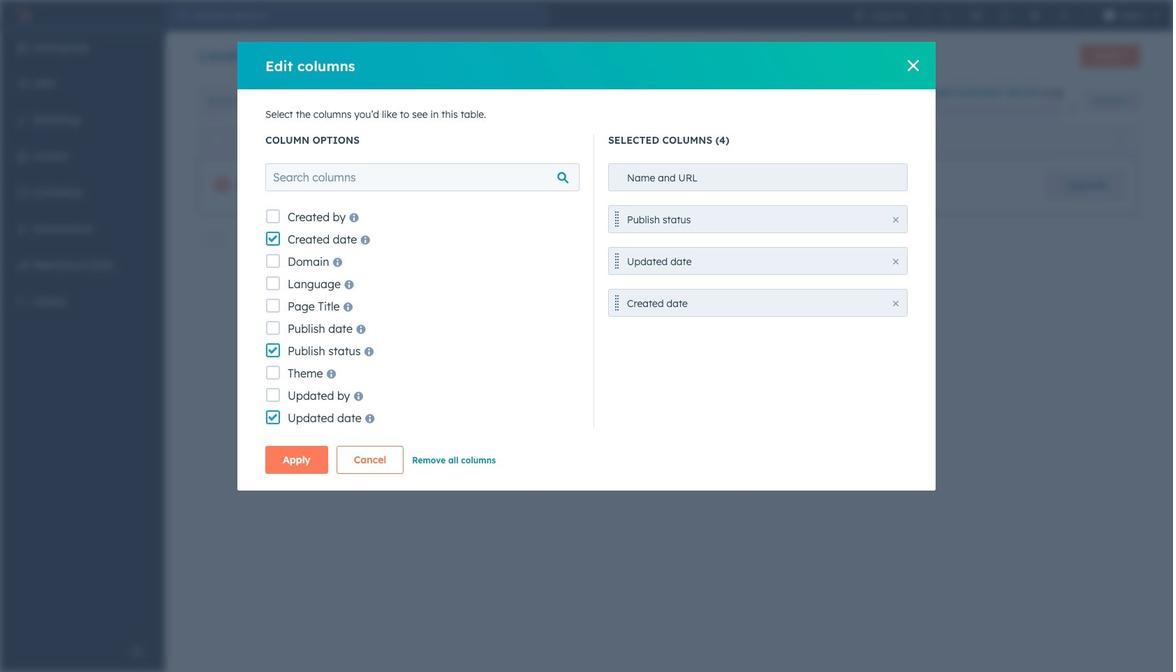 Task type: locate. For each thing, give the bounding box(es) containing it.
press to sort. element
[[662, 134, 668, 146], [1117, 134, 1122, 146]]

1 horizontal spatial press to sort. element
[[1117, 134, 1122, 146]]

1 horizontal spatial menu
[[845, 0, 1165, 31]]

1 press to sort. image from the left
[[662, 134, 668, 144]]

banner
[[198, 41, 1140, 73]]

0 horizontal spatial press to sort. element
[[662, 134, 668, 146]]

close image
[[1069, 105, 1077, 113], [893, 217, 899, 223], [893, 259, 899, 265], [893, 301, 899, 307]]

notifications image
[[1058, 10, 1070, 21]]

0 horizontal spatial press to sort. image
[[662, 134, 668, 144]]

howard n/a image
[[1104, 10, 1115, 21]]

Search content search field
[[198, 87, 408, 115]]

press to sort. image
[[662, 134, 668, 144], [1117, 134, 1122, 144]]

settings image
[[1029, 10, 1040, 21]]

help image
[[1000, 10, 1011, 21]]

dialog
[[237, 42, 936, 491]]

progress bar
[[914, 105, 926, 116]]

menu
[[845, 0, 1165, 31], [0, 31, 165, 638]]

1 horizontal spatial press to sort. image
[[1117, 134, 1122, 144]]



Task type: describe. For each thing, give the bounding box(es) containing it.
pagination navigation
[[557, 282, 684, 301]]

0 horizontal spatial menu
[[0, 31, 165, 638]]

Search HubSpot search field
[[187, 4, 549, 27]]

2 press to sort. element from the left
[[1117, 134, 1122, 146]]

marketplaces image
[[970, 10, 982, 21]]

close image
[[908, 60, 919, 71]]

1 press to sort. element from the left
[[662, 134, 668, 146]]

2 press to sort. image from the left
[[1117, 134, 1122, 144]]

Search columns search field
[[265, 163, 580, 191]]



Task type: vqa. For each thing, say whether or not it's contained in the screenshot.
the Pagination 'Navigation' at the top of page
yes



